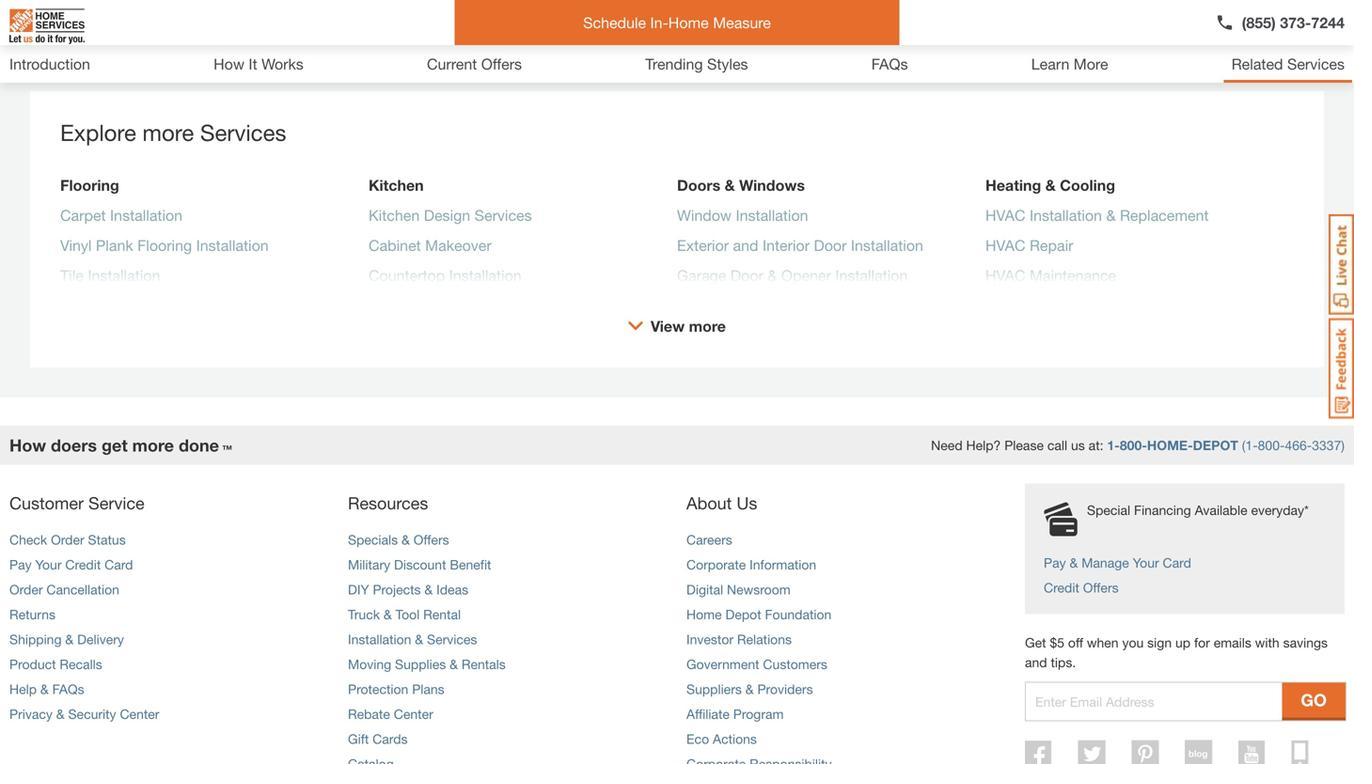 Task type: vqa. For each thing, say whether or not it's contained in the screenshot.


Task type: locate. For each thing, give the bounding box(es) containing it.
how left doers
[[9, 435, 46, 456]]

offers up discount
[[414, 532, 449, 548]]

vinyl plank flooring installation link
[[60, 234, 269, 264]]

more right get
[[132, 435, 174, 456]]

pay up 'credit offers' link
[[1044, 555, 1066, 571]]

more right the "view"
[[689, 317, 726, 335]]

offers down manage
[[1083, 580, 1119, 596]]

home depot mobile apps image
[[1291, 741, 1309, 765]]

credit offers link
[[1044, 580, 1119, 596]]

emails
[[1214, 635, 1252, 651]]

manage
[[1082, 555, 1129, 571]]

hvac repair
[[985, 237, 1073, 254]]

0 horizontal spatial how
[[9, 435, 46, 456]]

1 horizontal spatial offers
[[481, 55, 522, 73]]

0 vertical spatial faqs
[[871, 55, 908, 73]]

& left 'rentals'
[[450, 657, 458, 672]]

0 vertical spatial offers
[[481, 55, 522, 73]]

installation inside specials & offers military discount benefit diy projects & ideas truck & tool rental installation & services moving supplies & rentals protection plans rebate center gift cards
[[348, 632, 411, 647]]

garage door & opener installation link
[[677, 264, 908, 294]]

1 horizontal spatial center
[[394, 707, 433, 722]]

home inside schedule in-home measure button
[[668, 14, 709, 32]]

hvac for hvac maintenance
[[985, 267, 1025, 284]]

pay inside "check order status pay your credit card order cancellation returns shipping & delivery product recalls help & faqs privacy & security center"
[[9, 557, 32, 573]]

800- right depot
[[1258, 438, 1285, 453]]

1 horizontal spatial and
[[1025, 655, 1047, 670]]

cabinet makeover
[[369, 237, 492, 254]]

center inside specials & offers military discount benefit diy projects & ideas truck & tool rental installation & services moving supplies & rentals protection plans rebate center gift cards
[[394, 707, 433, 722]]

1 horizontal spatial credit
[[1044, 580, 1079, 596]]

offers inside the pay & manage your card credit offers
[[1083, 580, 1119, 596]]

services inside specials & offers military discount benefit diy projects & ideas truck & tool rental installation & services moving supplies & rentals protection plans rebate center gift cards
[[427, 632, 477, 647]]

order up returns link
[[9, 582, 43, 598]]

2 horizontal spatial offers
[[1083, 580, 1119, 596]]

heating
[[985, 176, 1041, 194]]

truck
[[348, 607, 380, 623]]

2 vertical spatial more
[[132, 435, 174, 456]]

truck & tool rental link
[[348, 607, 461, 623]]

credit up $5
[[1044, 580, 1079, 596]]

credit up "cancellation"
[[65, 557, 101, 573]]

credit inside the pay & manage your card credit offers
[[1044, 580, 1079, 596]]

1 vertical spatial home
[[686, 607, 722, 623]]

order up pay your credit card "link"
[[51, 532, 84, 548]]

door
[[814, 237, 847, 254], [731, 267, 763, 284]]

careers corporate information digital newsroom home depot foundation investor relations government customers suppliers & providers affiliate program eco actions
[[686, 532, 832, 747]]

check
[[9, 532, 47, 548]]

& up 'credit offers' link
[[1070, 555, 1078, 571]]

maintenance
[[1030, 267, 1116, 284]]

product recalls link
[[9, 657, 102, 672]]

design
[[424, 206, 470, 224]]

1 kitchen from the top
[[369, 176, 424, 194]]

service
[[88, 493, 145, 513]]

us
[[1071, 438, 1085, 453]]

and inside get $5 off when you sign up for emails with savings and tips.
[[1025, 655, 1047, 670]]

do it for you logo image
[[9, 1, 85, 52]]

more
[[143, 119, 194, 146], [689, 317, 726, 335], [132, 435, 174, 456]]

pay & manage your card credit offers
[[1044, 555, 1191, 596]]

0 vertical spatial flooring
[[60, 176, 119, 194]]

order
[[51, 532, 84, 548], [9, 582, 43, 598]]

hvac
[[985, 206, 1025, 224], [985, 237, 1025, 254], [985, 267, 1025, 284]]

and down window installation link
[[733, 237, 758, 254]]

1 horizontal spatial 800-
[[1258, 438, 1285, 453]]

kitchen for kitchen design services
[[369, 206, 420, 224]]

home-
[[1147, 438, 1193, 453]]

privacy
[[9, 707, 53, 722]]

1 vertical spatial faqs
[[52, 682, 84, 697]]

your inside "check order status pay your credit card order cancellation returns shipping & delivery product recalls help & faqs privacy & security center"
[[35, 557, 62, 573]]

digital newsroom link
[[686, 582, 791, 598]]

your up order cancellation link
[[35, 557, 62, 573]]

0 horizontal spatial flooring
[[60, 176, 119, 194]]

1 horizontal spatial order
[[51, 532, 84, 548]]

countertop installation link
[[369, 264, 522, 294]]

0 vertical spatial kitchen
[[369, 176, 424, 194]]

0 horizontal spatial offers
[[414, 532, 449, 548]]

1 horizontal spatial card
[[1163, 555, 1191, 571]]

0 vertical spatial home
[[668, 14, 709, 32]]

1 vertical spatial door
[[731, 267, 763, 284]]

careers link
[[686, 532, 732, 548]]

0 horizontal spatial credit
[[65, 557, 101, 573]]

pay inside the pay & manage your card credit offers
[[1044, 555, 1066, 571]]

you
[[1122, 635, 1144, 651]]

1 horizontal spatial your
[[1133, 555, 1159, 571]]

0 horizontal spatial 800-
[[1120, 438, 1147, 453]]

hvac installation & replacement link
[[985, 204, 1209, 234]]

pay down check at the bottom left of page
[[9, 557, 32, 573]]

1 vertical spatial and
[[1025, 655, 1047, 670]]

0 horizontal spatial your
[[35, 557, 62, 573]]

(855) 373-7244
[[1242, 14, 1345, 32]]

services down rental
[[427, 632, 477, 647]]

doers
[[51, 435, 97, 456]]

0 horizontal spatial door
[[731, 267, 763, 284]]

0 vertical spatial how
[[214, 55, 244, 73]]

your
[[1133, 555, 1159, 571], [35, 557, 62, 573]]

0 horizontal spatial and
[[733, 237, 758, 254]]

schedule in-home measure
[[583, 14, 771, 32]]

& down help & faqs link
[[56, 707, 65, 722]]

home up trending styles
[[668, 14, 709, 32]]

1 center from the left
[[120, 707, 159, 722]]

1 vertical spatial kitchen
[[369, 206, 420, 224]]

diy projects & ideas link
[[348, 582, 468, 598]]

1 vertical spatial offers
[[414, 532, 449, 548]]

1 vertical spatial how
[[9, 435, 46, 456]]

digital
[[686, 582, 723, 598]]

door inside "link"
[[814, 237, 847, 254]]

credit inside "check order status pay your credit card order cancellation returns shipping & delivery product recalls help & faqs privacy & security center"
[[65, 557, 101, 573]]

current offers
[[427, 55, 522, 73]]

customers
[[763, 657, 827, 672]]

home depot on youtube image
[[1238, 741, 1266, 765]]

2 center from the left
[[394, 707, 433, 722]]

measure
[[713, 14, 771, 32]]

0 vertical spatial hvac
[[985, 206, 1025, 224]]

& inside the pay & manage your card credit offers
[[1070, 555, 1078, 571]]

vinyl plank flooring installation
[[60, 237, 269, 254]]

heating & cooling
[[985, 176, 1115, 194]]

customer
[[9, 493, 84, 513]]

kitchen
[[369, 176, 424, 194], [369, 206, 420, 224]]

installation inside "link"
[[851, 237, 923, 254]]

ideas
[[436, 582, 468, 598]]

1 hvac from the top
[[985, 206, 1025, 224]]

at:
[[1089, 438, 1104, 453]]

get
[[102, 435, 128, 456]]

and inside the 'exterior and interior door installation' "link"
[[733, 237, 758, 254]]

resources
[[348, 493, 428, 513]]

1 horizontal spatial flooring
[[137, 237, 192, 254]]

view more
[[651, 317, 726, 335]]

1 vertical spatial hvac
[[985, 237, 1025, 254]]

flooring right plank
[[137, 237, 192, 254]]

0 vertical spatial door
[[814, 237, 847, 254]]

& left cooling
[[1045, 176, 1056, 194]]

2 kitchen from the top
[[369, 206, 420, 224]]

hvac left "repair"
[[985, 237, 1025, 254]]

everyday*
[[1251, 503, 1309, 518]]

& down 'government customers' link
[[745, 682, 754, 697]]

1 vertical spatial credit
[[1044, 580, 1079, 596]]

card down financing
[[1163, 555, 1191, 571]]

1 horizontal spatial how
[[214, 55, 244, 73]]

flooring
[[60, 176, 119, 194], [137, 237, 192, 254]]

returns link
[[9, 607, 55, 623]]

how left the it
[[214, 55, 244, 73]]

offers right current
[[481, 55, 522, 73]]

kitchen for kitchen
[[369, 176, 424, 194]]

2 hvac from the top
[[985, 237, 1025, 254]]

tips.
[[1051, 655, 1076, 670]]

cards
[[373, 732, 408, 747]]

1 horizontal spatial pay
[[1044, 555, 1066, 571]]

your inside the pay & manage your card credit offers
[[1133, 555, 1159, 571]]

0 horizontal spatial faqs
[[52, 682, 84, 697]]

card down status
[[104, 557, 133, 573]]

0 vertical spatial and
[[733, 237, 758, 254]]

0 horizontal spatial order
[[9, 582, 43, 598]]

0 horizontal spatial center
[[120, 707, 159, 722]]

door right garage
[[731, 267, 763, 284]]

tile installation
[[60, 267, 160, 284]]

relations
[[737, 632, 792, 647]]

how for it
[[214, 55, 244, 73]]

special financing available everyday*
[[1087, 503, 1309, 518]]

careers
[[686, 532, 732, 548]]

services up the makeover
[[475, 206, 532, 224]]

center right security
[[120, 707, 159, 722]]

in-
[[650, 14, 668, 32]]

recalls
[[60, 657, 102, 672]]

1 800- from the left
[[1120, 438, 1147, 453]]

home depot blog image
[[1185, 741, 1212, 765]]

2 vertical spatial hvac
[[985, 267, 1025, 284]]

home inside careers corporate information digital newsroom home depot foundation investor relations government customers suppliers & providers affiliate program eco actions
[[686, 607, 722, 623]]

rental
[[423, 607, 461, 623]]

tool
[[395, 607, 420, 623]]

how
[[214, 55, 244, 73], [9, 435, 46, 456]]

when
[[1087, 635, 1119, 651]]

hvac down hvac repair link at top right
[[985, 267, 1025, 284]]

0 vertical spatial order
[[51, 532, 84, 548]]

card
[[1163, 555, 1191, 571], [104, 557, 133, 573]]

0 horizontal spatial pay
[[9, 557, 32, 573]]

and down get
[[1025, 655, 1047, 670]]

hvac down heating
[[985, 206, 1025, 224]]

your right manage
[[1133, 555, 1159, 571]]

0 vertical spatial more
[[143, 119, 194, 146]]

more
[[1074, 55, 1108, 73]]

center inside "check order status pay your credit card order cancellation returns shipping & delivery product recalls help & faqs privacy & security center"
[[120, 707, 159, 722]]

800- right at:
[[1120, 438, 1147, 453]]

home down the digital
[[686, 607, 722, 623]]

how for doers
[[9, 435, 46, 456]]

window
[[677, 206, 732, 224]]

more right the explore
[[143, 119, 194, 146]]

1 vertical spatial flooring
[[137, 237, 192, 254]]

center down plans
[[394, 707, 433, 722]]

services down 7244
[[1287, 55, 1345, 73]]

3 hvac from the top
[[985, 267, 1025, 284]]

0 vertical spatial credit
[[65, 557, 101, 573]]

kitchen design services
[[369, 206, 532, 224]]

flooring up carpet
[[60, 176, 119, 194]]

1 horizontal spatial door
[[814, 237, 847, 254]]

& left ideas
[[424, 582, 433, 598]]

0 horizontal spatial card
[[104, 557, 133, 573]]

shipping & delivery link
[[9, 632, 124, 647]]

1 vertical spatial more
[[689, 317, 726, 335]]

2 vertical spatial offers
[[1083, 580, 1119, 596]]

off
[[1068, 635, 1083, 651]]

exterior and interior door installation link
[[677, 234, 923, 264]]

home depot on facebook image
[[1025, 741, 1052, 765]]

& up supplies
[[415, 632, 423, 647]]

about us
[[686, 493, 757, 513]]

military
[[348, 557, 390, 573]]

door up opener
[[814, 237, 847, 254]]



Task type: describe. For each thing, give the bounding box(es) containing it.
view
[[651, 317, 685, 335]]

hvac for hvac installation & replacement
[[985, 206, 1025, 224]]

garage door & opener installation
[[677, 267, 908, 284]]

corporate information link
[[686, 557, 816, 573]]

depot
[[1193, 438, 1238, 453]]

faqs inside "check order status pay your credit card order cancellation returns shipping & delivery product recalls help & faqs privacy & security center"
[[52, 682, 84, 697]]

gift
[[348, 732, 369, 747]]

doors
[[677, 176, 721, 194]]

(1-
[[1242, 438, 1258, 453]]

diy
[[348, 582, 369, 598]]

& down cooling
[[1106, 206, 1116, 224]]

466-
[[1285, 438, 1312, 453]]

moving supplies & rentals link
[[348, 657, 506, 672]]

more for explore
[[143, 119, 194, 146]]

1 vertical spatial order
[[9, 582, 43, 598]]

please
[[1005, 438, 1044, 453]]

up
[[1175, 635, 1191, 651]]

check order status link
[[9, 532, 126, 548]]

pay & manage your card link
[[1044, 555, 1191, 571]]

actions
[[713, 732, 757, 747]]

shipping
[[9, 632, 62, 647]]

makeover
[[425, 237, 492, 254]]

us
[[737, 493, 757, 513]]

& down interior
[[768, 267, 777, 284]]

home depot on pintrest image
[[1132, 741, 1159, 765]]

trending
[[645, 55, 703, 73]]

help & faqs link
[[9, 682, 84, 697]]

investor
[[686, 632, 734, 647]]

affiliate
[[686, 707, 730, 722]]

& left tool
[[384, 607, 392, 623]]

call
[[1047, 438, 1067, 453]]

eco
[[686, 732, 709, 747]]

program
[[733, 707, 784, 722]]

investor relations link
[[686, 632, 792, 647]]

& up military discount benefit 'link'
[[402, 532, 410, 548]]

savings
[[1283, 635, 1328, 651]]

& right doors
[[725, 176, 735, 194]]

supplies
[[395, 657, 446, 672]]

window installation
[[677, 206, 808, 224]]

pay your credit card link
[[9, 557, 133, 573]]

projects
[[373, 582, 421, 598]]

credit for order
[[65, 557, 101, 573]]

customer service
[[9, 493, 145, 513]]

live chat image
[[1329, 214, 1354, 315]]

related services
[[1232, 55, 1345, 73]]

protection
[[348, 682, 408, 697]]

2 800- from the left
[[1258, 438, 1285, 453]]

replacement
[[1120, 206, 1209, 224]]

exterior
[[677, 237, 729, 254]]

status
[[88, 532, 126, 548]]

related
[[1232, 55, 1283, 73]]

styles
[[707, 55, 748, 73]]

Enter Email Address email field
[[1026, 683, 1282, 721]]

government customers link
[[686, 657, 827, 672]]

7244
[[1311, 14, 1345, 32]]

rentals
[[462, 657, 506, 672]]

plank
[[96, 237, 133, 254]]

get
[[1025, 635, 1046, 651]]

information
[[750, 557, 816, 573]]

benefit
[[450, 557, 491, 573]]

specials & offers link
[[348, 532, 449, 548]]

help
[[9, 682, 37, 697]]

interior
[[763, 237, 810, 254]]

countertop
[[369, 267, 445, 284]]

card inside the pay & manage your card credit offers
[[1163, 555, 1191, 571]]

go button
[[1282, 683, 1346, 718]]

financing
[[1134, 503, 1191, 518]]

for
[[1194, 635, 1210, 651]]

repair
[[1030, 237, 1073, 254]]

explore more services
[[60, 119, 286, 146]]

garage
[[677, 267, 726, 284]]

hvac maintenance
[[985, 267, 1116, 284]]

& up recalls
[[65, 632, 74, 647]]

providers
[[757, 682, 813, 697]]

$5
[[1050, 635, 1065, 651]]

offers inside specials & offers military discount benefit diy projects & ideas truck & tool rental installation & services moving supplies & rentals protection plans rebate center gift cards
[[414, 532, 449, 548]]

credit for &
[[1044, 580, 1079, 596]]

cabinet
[[369, 237, 421, 254]]

more for view
[[689, 317, 726, 335]]

gift cards link
[[348, 732, 408, 747]]

& inside careers corporate information digital newsroom home depot foundation investor relations government customers suppliers & providers affiliate program eco actions
[[745, 682, 754, 697]]

hvac for hvac repair
[[985, 237, 1025, 254]]

1-
[[1107, 438, 1120, 453]]

plans
[[412, 682, 444, 697]]

specials
[[348, 532, 398, 548]]

cabinet makeover link
[[369, 234, 492, 264]]

(855)
[[1242, 14, 1276, 32]]

rebate center link
[[348, 707, 433, 722]]

special
[[1087, 503, 1130, 518]]

1 horizontal spatial faqs
[[871, 55, 908, 73]]

check order status pay your credit card order cancellation returns shipping & delivery product recalls help & faqs privacy & security center
[[9, 532, 159, 722]]

(855) 373-7244 link
[[1216, 11, 1345, 34]]

rebate
[[348, 707, 390, 722]]

doors & windows
[[677, 176, 805, 194]]

feedback link image
[[1329, 318, 1354, 419]]

done
[[179, 435, 219, 456]]

services down the it
[[200, 119, 286, 146]]

& right "help"
[[40, 682, 49, 697]]

carpet installation link
[[60, 204, 183, 234]]

suppliers
[[686, 682, 742, 697]]

discount
[[394, 557, 446, 573]]

home depot on twitter image
[[1078, 741, 1106, 765]]

vinyl
[[60, 237, 92, 254]]

card inside "check order status pay your credit card order cancellation returns shipping & delivery product recalls help & faqs privacy & security center"
[[104, 557, 133, 573]]

order cancellation link
[[9, 582, 119, 598]]

opener
[[781, 267, 831, 284]]

available
[[1195, 503, 1247, 518]]



